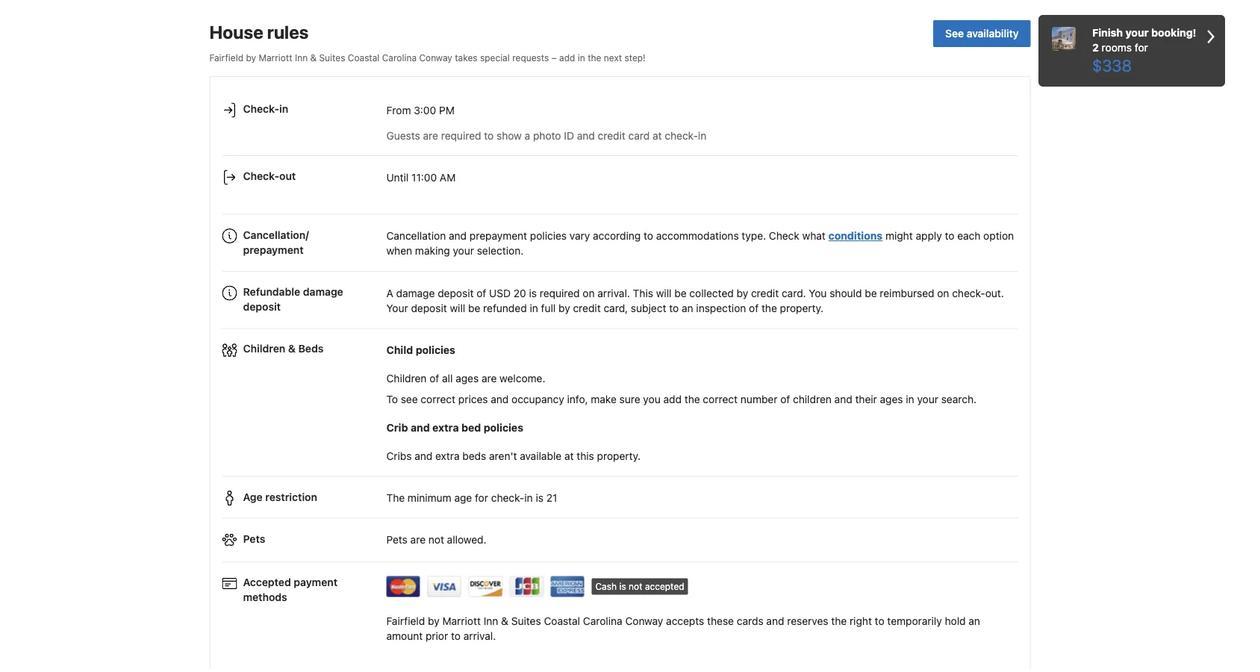 Task type: describe. For each thing, give the bounding box(es) containing it.
age restriction
[[243, 491, 317, 503]]

the inside a damage deposit of usd 20 is required on arrival. this will be collected by credit card. you should be reimbursed on check-out. your deposit will be refunded in full by credit card, subject to an inspection of the property.
[[762, 302, 777, 314]]

2 horizontal spatial policies
[[530, 230, 567, 242]]

0 horizontal spatial be
[[468, 302, 481, 314]]

marriott for fairfield by marriott inn & suites coastal carolina conway takes special requests – add in the next step!
[[259, 52, 292, 63]]

0 vertical spatial will
[[656, 287, 672, 299]]

the inside fairfield by marriott inn & suites coastal carolina conway accepts these cards and reserves the right to temporarily hold an amount prior to arrival.
[[832, 615, 847, 627]]

11:00 am
[[412, 171, 456, 183]]

is inside accepted payment methods and conditions element
[[619, 581, 626, 592]]

and right cribs
[[415, 450, 433, 462]]

these
[[707, 615, 734, 627]]

cancellation and prepayment policies vary according to accommodations type. check what conditions
[[387, 230, 883, 242]]

prepayment inside cancellation/ prepayment
[[243, 243, 304, 256]]

vary
[[570, 230, 590, 242]]

by inside fairfield by marriott inn & suites coastal carolina conway accepts these cards and reserves the right to temporarily hold an amount prior to arrival.
[[428, 615, 440, 627]]

cash is not accepted
[[596, 581, 685, 592]]

cribs and extra beds aren't available at this property.
[[387, 450, 641, 462]]

0 vertical spatial credit
[[598, 129, 626, 141]]

accepted
[[243, 576, 291, 588]]

to right right
[[875, 615, 885, 627]]

2 horizontal spatial be
[[865, 287, 877, 299]]

1 vertical spatial policies
[[416, 344, 456, 356]]

of right inspection
[[749, 302, 759, 314]]

prices
[[459, 393, 488, 405]]

visa image
[[428, 576, 462, 597]]

& for fairfield by marriott inn & suites coastal carolina conway accepts these cards and reserves the right to temporarily hold an amount prior to arrival.
[[501, 615, 509, 627]]

marriott for fairfield by marriott inn & suites coastal carolina conway accepts these cards and reserves the right to temporarily hold an amount prior to arrival.
[[443, 615, 481, 627]]

from 3:00 pm
[[387, 104, 455, 116]]

children
[[793, 393, 832, 405]]

1 vertical spatial credit
[[751, 287, 779, 299]]

1 on from the left
[[583, 287, 595, 299]]

should
[[830, 287, 862, 299]]

required inside a damage deposit of usd 20 is required on arrival. this will be collected by credit card. you should be reimbursed on check-out. your deposit will be refunded in full by credit card, subject to an inspection of the property.
[[540, 287, 580, 299]]

a damage deposit of usd 20 is required on arrival. this will be collected by credit card. you should be reimbursed on check-out. your deposit will be refunded in full by credit card, subject to an inspection of the property.
[[387, 287, 1004, 314]]

american express image
[[551, 576, 585, 597]]

21
[[547, 492, 557, 504]]

inspection
[[696, 302, 746, 314]]

minimum
[[408, 492, 452, 504]]

availability
[[967, 27, 1019, 40]]

suites for fairfield by marriott inn & suites coastal carolina conway takes special requests – add in the next step!
[[319, 52, 345, 63]]

bed
[[462, 421, 481, 434]]

children for children of all ages are welcome.
[[387, 372, 427, 384]]

& for fairfield by marriott inn & suites coastal carolina conway takes special requests – add in the next step!
[[310, 52, 317, 63]]

from
[[387, 104, 411, 116]]

suites for fairfield by marriott inn & suites coastal carolina conway accepts these cards and reserves the right to temporarily hold an amount prior to arrival.
[[511, 615, 541, 627]]

20
[[514, 287, 526, 299]]

mastercard image
[[387, 576, 421, 597]]

accepted payment methods and conditions element
[[222, 569, 1018, 602]]

arrival. inside a damage deposit of usd 20 is required on arrival. this will be collected by credit card. you should be reimbursed on check-out. your deposit will be refunded in full by credit card, subject to an inspection of the property.
[[598, 287, 630, 299]]

check-out
[[243, 170, 296, 182]]

of right number
[[781, 393, 790, 405]]

requests
[[512, 52, 549, 63]]

cards
[[737, 615, 764, 627]]

pets for pets are not allowed.
[[387, 534, 408, 546]]

children for children & beds
[[243, 343, 286, 355]]

reserves
[[787, 615, 829, 627]]

in right 'their'
[[906, 393, 915, 405]]

coastal for takes
[[348, 52, 380, 63]]

to inside a damage deposit of usd 20 is required on arrival. this will be collected by credit card. you should be reimbursed on check-out. your deposit will be refunded in full by credit card, subject to an inspection of the property.
[[669, 302, 679, 314]]

accepts
[[666, 615, 705, 627]]

conditions link
[[829, 230, 883, 242]]

might
[[886, 230, 913, 242]]

cancellation/ prepayment
[[243, 228, 309, 256]]

carolina for accepts
[[583, 615, 623, 627]]

property. inside a damage deposit of usd 20 is required on arrival. this will be collected by credit card. you should be reimbursed on check-out. your deposit will be refunded in full by credit card, subject to an inspection of the property.
[[780, 302, 824, 314]]

check
[[769, 230, 800, 242]]

1 vertical spatial ages
[[880, 393, 903, 405]]

1 correct from the left
[[421, 393, 456, 405]]

accommodations
[[656, 230, 739, 242]]

check- for in
[[243, 103, 279, 115]]

extra for bed
[[433, 421, 459, 434]]

damage for a
[[396, 287, 435, 299]]

option
[[984, 230, 1014, 242]]

in right card
[[698, 129, 707, 141]]

house
[[210, 22, 263, 43]]

a
[[387, 287, 393, 299]]

coastal for accepts
[[544, 615, 580, 627]]

show
[[497, 129, 522, 141]]

is for required
[[529, 287, 537, 299]]

of left the usd in the left top of the page
[[477, 287, 486, 299]]

children & beds
[[243, 343, 324, 355]]

each
[[958, 230, 981, 242]]

guests
[[387, 129, 420, 141]]

0 vertical spatial check-
[[665, 129, 698, 141]]

children of all ages are welcome.
[[387, 372, 546, 384]]

all
[[442, 372, 453, 384]]

restriction
[[265, 491, 317, 503]]

conditions
[[829, 230, 883, 242]]

0 vertical spatial required
[[441, 129, 481, 141]]

fairfield by marriott inn & suites coastal carolina conway takes special requests – add in the next step!
[[210, 52, 646, 63]]

refundable
[[243, 286, 300, 298]]

until
[[387, 171, 409, 183]]

in left 21
[[525, 492, 533, 504]]

until 11:00 am
[[387, 171, 456, 183]]

hold
[[945, 615, 966, 627]]

by right full
[[559, 302, 570, 314]]

house rules
[[210, 22, 309, 43]]

0 horizontal spatial property.
[[597, 450, 641, 462]]

available
[[520, 450, 562, 462]]

guests are required to show a photo id and credit card at check-in
[[387, 129, 707, 141]]

1 vertical spatial add
[[664, 393, 682, 405]]

for inside finish your booking! 2 rooms for $338
[[1135, 41, 1149, 54]]

cash
[[596, 581, 617, 592]]

to right the according
[[644, 230, 654, 242]]

the minimum age for check-in is 21
[[387, 492, 557, 504]]

fairfield by marriott inn & suites coastal carolina conway accepts these cards and reserves the right to temporarily hold an amount prior to arrival.
[[387, 615, 981, 642]]

occupancy
[[512, 393, 564, 405]]

are for guests are required to show a photo id and credit card at check-in
[[423, 129, 438, 141]]

according
[[593, 230, 641, 242]]

beds
[[298, 343, 324, 355]]

check-in
[[243, 103, 288, 115]]

amount
[[387, 630, 423, 642]]

fairfield for fairfield by marriott inn & suites coastal carolina conway takes special requests – add in the next step!
[[210, 52, 244, 63]]

photo
[[533, 129, 561, 141]]

are for pets are not allowed.
[[411, 534, 426, 546]]

to
[[387, 393, 398, 405]]

pets for pets
[[243, 532, 265, 545]]

and up making
[[449, 230, 467, 242]]

methods
[[243, 591, 287, 603]]

accepted
[[645, 581, 685, 592]]

0 horizontal spatial will
[[450, 302, 466, 314]]

usd
[[489, 287, 511, 299]]

this
[[633, 287, 654, 299]]

0 horizontal spatial ages
[[456, 372, 479, 384]]

$338
[[1093, 55, 1132, 75]]

deposit for a
[[438, 287, 474, 299]]

apply
[[916, 230, 942, 242]]

0 vertical spatial add
[[559, 52, 575, 63]]

child policies
[[387, 344, 456, 356]]

extra for beds
[[436, 450, 460, 462]]

accepted payment methods
[[243, 576, 338, 603]]

1 horizontal spatial prepayment
[[470, 230, 527, 242]]

–
[[552, 52, 557, 63]]

refunded
[[483, 302, 527, 314]]

is for 21
[[536, 492, 544, 504]]

welcome.
[[500, 372, 546, 384]]

1 vertical spatial are
[[482, 372, 497, 384]]

you
[[809, 287, 827, 299]]

prior
[[426, 630, 448, 642]]

1 horizontal spatial at
[[653, 129, 662, 141]]



Task type: locate. For each thing, give the bounding box(es) containing it.
to see correct prices and occupancy info, make sure you add the correct number of children and their ages in your search.
[[387, 393, 977, 405]]

1 horizontal spatial &
[[310, 52, 317, 63]]

carolina for takes
[[382, 52, 417, 63]]

conway left "takes"
[[419, 52, 453, 63]]

is right cash
[[619, 581, 626, 592]]

reimbursed
[[880, 287, 935, 299]]

1 horizontal spatial children
[[387, 372, 427, 384]]

not inside accepted payment methods and conditions element
[[629, 581, 643, 592]]

add right – at the left top of the page
[[559, 52, 575, 63]]

not for is
[[629, 581, 643, 592]]

0 horizontal spatial not
[[429, 534, 444, 546]]

deposit for refundable
[[243, 301, 281, 313]]

credit left card
[[598, 129, 626, 141]]

your up rooms
[[1126, 27, 1149, 39]]

required down 3:00 pm
[[441, 129, 481, 141]]

this
[[577, 450, 594, 462]]

1 horizontal spatial marriott
[[443, 615, 481, 627]]

required
[[441, 129, 481, 141], [540, 287, 580, 299]]

in
[[578, 52, 585, 63], [279, 103, 288, 115], [698, 129, 707, 141], [530, 302, 538, 314], [906, 393, 915, 405], [525, 492, 533, 504]]

property. down card.
[[780, 302, 824, 314]]

1 vertical spatial at
[[565, 450, 574, 462]]

coastal inside fairfield by marriott inn & suites coastal carolina conway accepts these cards and reserves the right to temporarily hold an amount prior to arrival.
[[544, 615, 580, 627]]

0 horizontal spatial coastal
[[348, 52, 380, 63]]

be
[[675, 287, 687, 299], [865, 287, 877, 299], [468, 302, 481, 314]]

carolina inside fairfield by marriott inn & suites coastal carolina conway accepts these cards and reserves the right to temporarily hold an amount prior to arrival.
[[583, 615, 623, 627]]

1 vertical spatial not
[[629, 581, 643, 592]]

children up see at the bottom of the page
[[387, 372, 427, 384]]

are down 3:00 pm
[[423, 129, 438, 141]]

card,
[[604, 302, 628, 314]]

1 vertical spatial extra
[[436, 450, 460, 462]]

1 horizontal spatial not
[[629, 581, 643, 592]]

info,
[[567, 393, 588, 405]]

1 vertical spatial your
[[453, 244, 474, 257]]

at left this
[[565, 450, 574, 462]]

an inside fairfield by marriott inn & suites coastal carolina conway accepts these cards and reserves the right to temporarily hold an amount prior to arrival.
[[969, 615, 981, 627]]

damage up your
[[396, 287, 435, 299]]

1 vertical spatial check-
[[243, 170, 279, 182]]

aren't
[[489, 450, 517, 462]]

0 vertical spatial policies
[[530, 230, 567, 242]]

2 vertical spatial your
[[918, 393, 939, 405]]

fairfield down house
[[210, 52, 244, 63]]

card
[[629, 129, 650, 141]]

conway down cash is not accepted on the bottom of page
[[625, 615, 664, 627]]

search.
[[942, 393, 977, 405]]

0 vertical spatial an
[[682, 302, 694, 314]]

when
[[387, 244, 412, 257]]

to left the each
[[945, 230, 955, 242]]

2
[[1093, 41, 1099, 54]]

takes
[[455, 52, 478, 63]]

finish your booking! 2 rooms for $338
[[1093, 27, 1197, 75]]

be right should
[[865, 287, 877, 299]]

your inside finish your booking! 2 rooms for $338
[[1126, 27, 1149, 39]]

on left 'this'
[[583, 287, 595, 299]]

for right age at the left
[[475, 492, 488, 504]]

1 horizontal spatial suites
[[511, 615, 541, 627]]

0 vertical spatial are
[[423, 129, 438, 141]]

deposit inside refundable damage deposit
[[243, 301, 281, 313]]

0 horizontal spatial fairfield
[[210, 52, 244, 63]]

see
[[946, 27, 964, 40]]

check-
[[665, 129, 698, 141], [952, 287, 986, 299], [491, 492, 525, 504]]

type.
[[742, 230, 766, 242]]

1 vertical spatial &
[[288, 343, 296, 355]]

conway for accepts
[[625, 615, 664, 627]]

and right the prices
[[491, 393, 509, 405]]

0 horizontal spatial for
[[475, 492, 488, 504]]

0 vertical spatial not
[[429, 534, 444, 546]]

be left refunded
[[468, 302, 481, 314]]

ages right all in the left bottom of the page
[[456, 372, 479, 384]]

2 correct from the left
[[703, 393, 738, 405]]

1 horizontal spatial required
[[540, 287, 580, 299]]

what
[[803, 230, 826, 242]]

1 horizontal spatial correct
[[703, 393, 738, 405]]

age
[[243, 491, 263, 503]]

conway
[[419, 52, 453, 63], [625, 615, 664, 627]]

credit left card.
[[751, 287, 779, 299]]

2 horizontal spatial check-
[[952, 287, 986, 299]]

arrival. right "prior"
[[464, 630, 496, 642]]

1 horizontal spatial for
[[1135, 41, 1149, 54]]

0 horizontal spatial correct
[[421, 393, 456, 405]]

to inside might apply to each option when making your selection.
[[945, 230, 955, 242]]

check- for out
[[243, 170, 279, 182]]

fairfield up amount
[[387, 615, 425, 627]]

1 check- from the top
[[243, 103, 279, 115]]

credit left card,
[[573, 302, 601, 314]]

1 horizontal spatial will
[[656, 287, 672, 299]]

check- up check-out
[[243, 103, 279, 115]]

an inside a damage deposit of usd 20 is required on arrival. this will be collected by credit card. you should be reimbursed on check-out. your deposit will be refunded in full by credit card, subject to an inspection of the property.
[[682, 302, 694, 314]]

0 vertical spatial property.
[[780, 302, 824, 314]]

the right you
[[685, 393, 700, 405]]

1 horizontal spatial be
[[675, 287, 687, 299]]

check- down aren't
[[491, 492, 525, 504]]

extra left beds at the left of page
[[436, 450, 460, 462]]

pets are not allowed.
[[387, 534, 487, 546]]

2 check- from the top
[[243, 170, 279, 182]]

not left accepted
[[629, 581, 643, 592]]

full
[[541, 302, 556, 314]]

and right id
[[577, 129, 595, 141]]

the left next at top
[[588, 52, 602, 63]]

2 vertical spatial credit
[[573, 302, 601, 314]]

marriott
[[259, 52, 292, 63], [443, 615, 481, 627]]

check- inside a damage deposit of usd 20 is required on arrival. this will be collected by credit card. you should be reimbursed on check-out. your deposit will be refunded in full by credit card, subject to an inspection of the property.
[[952, 287, 986, 299]]

your
[[1126, 27, 1149, 39], [453, 244, 474, 257], [918, 393, 939, 405]]

0 horizontal spatial arrival.
[[464, 630, 496, 642]]

and right crib
[[411, 421, 430, 434]]

damage for refundable
[[303, 286, 343, 298]]

1 horizontal spatial carolina
[[583, 615, 623, 627]]

on right reimbursed
[[938, 287, 950, 299]]

carolina up from
[[382, 52, 417, 63]]

extra left bed
[[433, 421, 459, 434]]

might apply to each option when making your selection.
[[387, 230, 1014, 257]]

0 vertical spatial carolina
[[382, 52, 417, 63]]

1 vertical spatial required
[[540, 287, 580, 299]]

age
[[454, 492, 472, 504]]

fairfield inside fairfield by marriott inn & suites coastal carolina conway accepts these cards and reserves the right to temporarily hold an amount prior to arrival.
[[387, 615, 425, 627]]

1 horizontal spatial conway
[[625, 615, 664, 627]]

correct left number
[[703, 393, 738, 405]]

0 vertical spatial at
[[653, 129, 662, 141]]

1 vertical spatial coastal
[[544, 615, 580, 627]]

selection.
[[477, 244, 524, 257]]

the
[[588, 52, 602, 63], [762, 302, 777, 314], [685, 393, 700, 405], [832, 615, 847, 627]]

allowed.
[[447, 534, 487, 546]]

2 horizontal spatial &
[[501, 615, 509, 627]]

and left 'their'
[[835, 393, 853, 405]]

the left right
[[832, 615, 847, 627]]

&
[[310, 52, 317, 63], [288, 343, 296, 355], [501, 615, 509, 627]]

an right hold on the right bottom of page
[[969, 615, 981, 627]]

property. right this
[[597, 450, 641, 462]]

children
[[243, 343, 286, 355], [387, 372, 427, 384]]

the right inspection
[[762, 302, 777, 314]]

pets down age
[[243, 532, 265, 545]]

are up the prices
[[482, 372, 497, 384]]

add right you
[[664, 393, 682, 405]]

0 vertical spatial suites
[[319, 52, 345, 63]]

discover image
[[469, 576, 503, 597]]

1 horizontal spatial inn
[[484, 615, 498, 627]]

sure
[[620, 393, 641, 405]]

deposit
[[438, 287, 474, 299], [243, 301, 281, 313], [411, 302, 447, 314]]

suites inside fairfield by marriott inn & suites coastal carolina conway accepts these cards and reserves the right to temporarily hold an amount prior to arrival.
[[511, 615, 541, 627]]

crib and extra bed policies
[[387, 421, 524, 434]]

marriott inside fairfield by marriott inn & suites coastal carolina conway accepts these cards and reserves the right to temporarily hold an amount prior to arrival.
[[443, 615, 481, 627]]

inn for fairfield by marriott inn & suites coastal carolina conway accepts these cards and reserves the right to temporarily hold an amount prior to arrival.
[[484, 615, 498, 627]]

1 horizontal spatial on
[[938, 287, 950, 299]]

& inside fairfield by marriott inn & suites coastal carolina conway accepts these cards and reserves the right to temporarily hold an amount prior to arrival.
[[501, 615, 509, 627]]

0 horizontal spatial carolina
[[382, 52, 417, 63]]

1 horizontal spatial damage
[[396, 287, 435, 299]]

and right cards
[[767, 615, 785, 627]]

cribs
[[387, 450, 412, 462]]

in inside a damage deposit of usd 20 is required on arrival. this will be collected by credit card. you should be reimbursed on check-out. your deposit will be refunded in full by credit card, subject to an inspection of the property.
[[530, 302, 538, 314]]

in up out
[[279, 103, 288, 115]]

will right 'this'
[[656, 287, 672, 299]]

arrival. up card,
[[598, 287, 630, 299]]

1 horizontal spatial policies
[[484, 421, 524, 434]]

0 horizontal spatial an
[[682, 302, 694, 314]]

0 horizontal spatial add
[[559, 52, 575, 63]]

0 horizontal spatial prepayment
[[243, 243, 304, 256]]

2 on from the left
[[938, 287, 950, 299]]

be left collected
[[675, 287, 687, 299]]

of left all in the left bottom of the page
[[430, 372, 439, 384]]

1 horizontal spatial ages
[[880, 393, 903, 405]]

beds
[[463, 450, 486, 462]]

0 horizontal spatial on
[[583, 287, 595, 299]]

in right – at the left top of the page
[[578, 52, 585, 63]]

temporarily
[[888, 615, 942, 627]]

not for are
[[429, 534, 444, 546]]

finish
[[1093, 27, 1123, 39]]

deposit right your
[[411, 302, 447, 314]]

policies left vary
[[530, 230, 567, 242]]

required up full
[[540, 287, 580, 299]]

refundable damage deposit
[[243, 286, 343, 313]]

prepayment up selection.
[[470, 230, 527, 242]]

subject
[[631, 302, 667, 314]]

damage right refundable
[[303, 286, 343, 298]]

2 vertical spatial check-
[[491, 492, 525, 504]]

your left search.
[[918, 393, 939, 405]]

prepayment down cancellation/ on the top left of page
[[243, 243, 304, 256]]

by up inspection
[[737, 287, 749, 299]]

your inside might apply to each option when making your selection.
[[453, 244, 474, 257]]

1 vertical spatial an
[[969, 615, 981, 627]]

will left refunded
[[450, 302, 466, 314]]

0 horizontal spatial inn
[[295, 52, 308, 63]]

arrival. inside fairfield by marriott inn & suites coastal carolina conway accepts these cards and reserves the right to temporarily hold an amount prior to arrival.
[[464, 630, 496, 642]]

in left full
[[530, 302, 538, 314]]

ages right 'their'
[[880, 393, 903, 405]]

1 vertical spatial children
[[387, 372, 427, 384]]

pets down the
[[387, 534, 408, 546]]

0 vertical spatial prepayment
[[470, 230, 527, 242]]

0 horizontal spatial children
[[243, 343, 286, 355]]

policies up aren't
[[484, 421, 524, 434]]

an down collected
[[682, 302, 694, 314]]

0 vertical spatial is
[[529, 287, 537, 299]]

inn inside fairfield by marriott inn & suites coastal carolina conway accepts these cards and reserves the right to temporarily hold an amount prior to arrival.
[[484, 615, 498, 627]]

inn down rules
[[295, 52, 308, 63]]

0 horizontal spatial &
[[288, 343, 296, 355]]

payment
[[294, 576, 338, 588]]

0 vertical spatial your
[[1126, 27, 1149, 39]]

to right "prior"
[[451, 630, 461, 642]]

2 vertical spatial are
[[411, 534, 426, 546]]

0 horizontal spatial required
[[441, 129, 481, 141]]

1 horizontal spatial coastal
[[544, 615, 580, 627]]

is inside a damage deposit of usd 20 is required on arrival. this will be collected by credit card. you should be reimbursed on check-out. your deposit will be refunded in full by credit card, subject to an inspection of the property.
[[529, 287, 537, 299]]

an
[[682, 302, 694, 314], [969, 615, 981, 627]]

credit
[[598, 129, 626, 141], [751, 287, 779, 299], [573, 302, 601, 314]]

step!
[[625, 52, 646, 63]]

0 vertical spatial &
[[310, 52, 317, 63]]

0 vertical spatial extra
[[433, 421, 459, 434]]

to right subject
[[669, 302, 679, 314]]

is
[[529, 287, 537, 299], [536, 492, 544, 504], [619, 581, 626, 592]]

damage
[[303, 286, 343, 298], [396, 287, 435, 299]]

is left 21
[[536, 492, 544, 504]]

at
[[653, 129, 662, 141], [565, 450, 574, 462]]

check- right card
[[665, 129, 698, 141]]

0 vertical spatial children
[[243, 343, 286, 355]]

prepayment
[[470, 230, 527, 242], [243, 243, 304, 256]]

0 vertical spatial ages
[[456, 372, 479, 384]]

coastal
[[348, 52, 380, 63], [544, 615, 580, 627]]

conway for takes
[[419, 52, 453, 63]]

fairfield for fairfield by marriott inn & suites coastal carolina conway accepts these cards and reserves the right to temporarily hold an amount prior to arrival.
[[387, 615, 425, 627]]

correct
[[421, 393, 456, 405], [703, 393, 738, 405]]

cancellation
[[387, 230, 446, 242]]

marriott down rules
[[259, 52, 292, 63]]

your right making
[[453, 244, 474, 257]]

0 horizontal spatial damage
[[303, 286, 343, 298]]

1 vertical spatial marriott
[[443, 615, 481, 627]]

to
[[484, 129, 494, 141], [644, 230, 654, 242], [945, 230, 955, 242], [669, 302, 679, 314], [875, 615, 885, 627], [451, 630, 461, 642]]

damage inside a damage deposit of usd 20 is required on arrival. this will be collected by credit card. you should be reimbursed on check-out. your deposit will be refunded in full by credit card, subject to an inspection of the property.
[[396, 287, 435, 299]]

1 vertical spatial check-
[[952, 287, 986, 299]]

the
[[387, 492, 405, 504]]

jcb image
[[510, 576, 544, 597]]

check-
[[243, 103, 279, 115], [243, 170, 279, 182]]

1 horizontal spatial an
[[969, 615, 981, 627]]

is right 20
[[529, 287, 537, 299]]

deposit down refundable
[[243, 301, 281, 313]]

by up "prior"
[[428, 615, 440, 627]]

rightchevron image
[[1208, 25, 1215, 48]]

0 horizontal spatial pets
[[243, 532, 265, 545]]

and
[[577, 129, 595, 141], [449, 230, 467, 242], [491, 393, 509, 405], [835, 393, 853, 405], [411, 421, 430, 434], [415, 450, 433, 462], [767, 615, 785, 627]]

a
[[525, 129, 530, 141]]

carolina down cash
[[583, 615, 623, 627]]

see availability button
[[934, 20, 1031, 47]]

see availability
[[946, 27, 1019, 40]]

for right rooms
[[1135, 41, 1149, 54]]

for
[[1135, 41, 1149, 54], [475, 492, 488, 504]]

deposit left the usd in the left top of the page
[[438, 287, 474, 299]]

1 horizontal spatial property.
[[780, 302, 824, 314]]

0 vertical spatial arrival.
[[598, 287, 630, 299]]

2 vertical spatial policies
[[484, 421, 524, 434]]

inn for fairfield by marriott inn & suites coastal carolina conway takes special requests – add in the next step!
[[295, 52, 308, 63]]

out
[[279, 170, 296, 182]]

rooms
[[1102, 41, 1132, 54]]

0 horizontal spatial check-
[[491, 492, 525, 504]]

making
[[415, 244, 450, 257]]

1 horizontal spatial check-
[[665, 129, 698, 141]]

0 horizontal spatial at
[[565, 450, 574, 462]]

check- down the each
[[952, 287, 986, 299]]

next
[[604, 52, 622, 63]]

1 vertical spatial prepayment
[[243, 243, 304, 256]]

correct down all in the left bottom of the page
[[421, 393, 456, 405]]

are down minimum
[[411, 534, 426, 546]]

1 vertical spatial will
[[450, 302, 466, 314]]

policies up all in the left bottom of the page
[[416, 344, 456, 356]]

not left allowed. on the bottom of the page
[[429, 534, 444, 546]]

2 vertical spatial &
[[501, 615, 509, 627]]

at right card
[[653, 129, 662, 141]]

0 horizontal spatial policies
[[416, 344, 456, 356]]

policies
[[530, 230, 567, 242], [416, 344, 456, 356], [484, 421, 524, 434]]

children left beds
[[243, 343, 286, 355]]

0 vertical spatial fairfield
[[210, 52, 244, 63]]

to left the show
[[484, 129, 494, 141]]

0 vertical spatial marriott
[[259, 52, 292, 63]]

1 horizontal spatial add
[[664, 393, 682, 405]]

and inside fairfield by marriott inn & suites coastal carolina conway accepts these cards and reserves the right to temporarily hold an amount prior to arrival.
[[767, 615, 785, 627]]

damage inside refundable damage deposit
[[303, 286, 343, 298]]

arrival.
[[598, 287, 630, 299], [464, 630, 496, 642]]

inn down discover image
[[484, 615, 498, 627]]

cancellation/
[[243, 228, 309, 241]]

suites
[[319, 52, 345, 63], [511, 615, 541, 627]]

you
[[643, 393, 661, 405]]

conway inside fairfield by marriott inn & suites coastal carolina conway accepts these cards and reserves the right to temporarily hold an amount prior to arrival.
[[625, 615, 664, 627]]

by down house rules on the left top of page
[[246, 52, 256, 63]]

1 vertical spatial for
[[475, 492, 488, 504]]

1 vertical spatial conway
[[625, 615, 664, 627]]

marriott up "prior"
[[443, 615, 481, 627]]

check- up cancellation/ on the top left of page
[[243, 170, 279, 182]]

1 horizontal spatial fairfield
[[387, 615, 425, 627]]



Task type: vqa. For each thing, say whether or not it's contained in the screenshot.
the right the Marriott
yes



